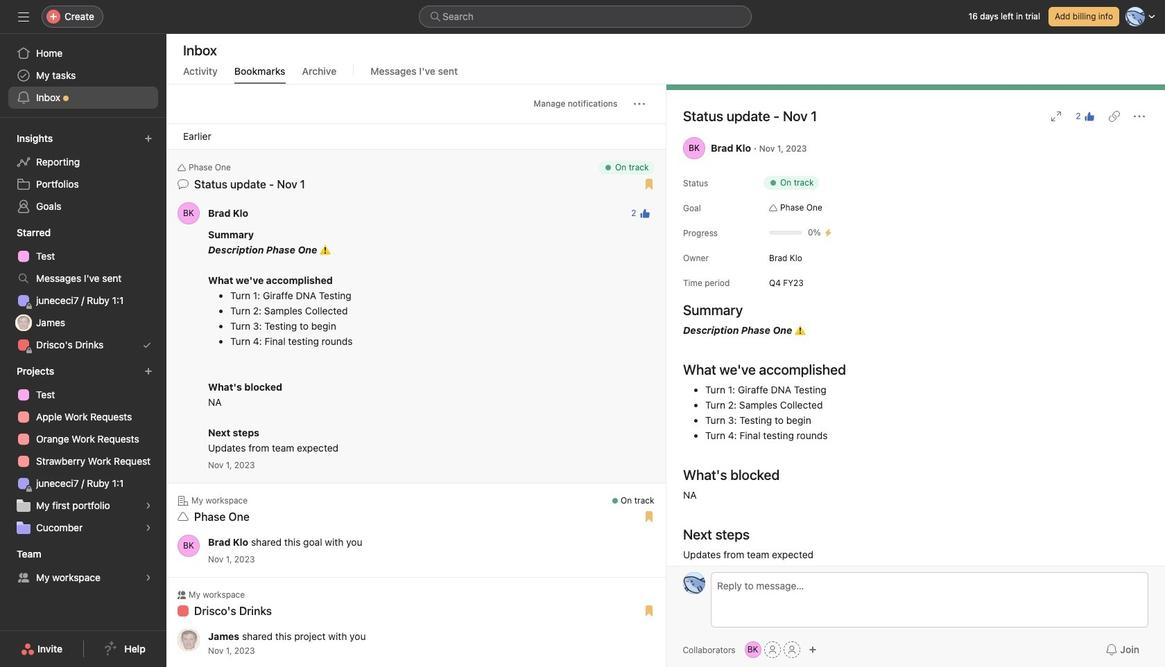Task type: vqa. For each thing, say whether or not it's contained in the screenshot.
Completed checkbox Completed icon
no



Task type: describe. For each thing, give the bounding box(es) containing it.
0 vertical spatial open user profile image
[[178, 202, 200, 225]]

remove from bookmarks image
[[617, 166, 628, 177]]

remove from bookmarks image
[[617, 500, 628, 511]]

1 horizontal spatial open user profile image
[[683, 573, 705, 595]]

see details, cucomber image
[[144, 524, 153, 533]]

see details, my workspace image
[[144, 574, 153, 583]]

full screen image
[[1050, 111, 1062, 122]]

copy link image
[[1108, 111, 1119, 122]]

⚠️ image
[[794, 325, 805, 336]]



Task type: locate. For each thing, give the bounding box(es) containing it.
list box
[[419, 6, 752, 28]]

starred element
[[0, 221, 166, 359]]

open user profile image
[[178, 535, 200, 558]]

1 horizontal spatial more actions image
[[633, 98, 645, 110]]

status update icon image
[[178, 179, 189, 190]]

0 vertical spatial more actions image
[[633, 98, 645, 110]]

new insights image
[[144, 135, 153, 143]]

add or remove collaborators image
[[808, 646, 817, 655]]

global element
[[0, 34, 166, 117]]

0 vertical spatial archive notification image
[[639, 166, 650, 177]]

projects element
[[0, 359, 166, 542]]

2 archive notification image from the top
[[639, 500, 650, 511]]

1 horizontal spatial 2 likes. you liked this task image
[[1083, 111, 1094, 122]]

open user profile image
[[178, 202, 200, 225], [683, 573, 705, 595]]

1 vertical spatial open user profile image
[[683, 573, 705, 595]]

0 horizontal spatial more actions image
[[595, 166, 606, 177]]

more actions image
[[1133, 111, 1144, 122]]

1 vertical spatial archive notification image
[[639, 500, 650, 511]]

0 horizontal spatial open user profile image
[[178, 202, 200, 225]]

⚠️ image
[[320, 245, 331, 256]]

2 likes. you liked this task image
[[1083, 111, 1094, 122], [639, 208, 650, 219]]

open user profile image right archive notification icon
[[683, 573, 705, 595]]

0 horizontal spatial 2 likes. you liked this task image
[[639, 208, 650, 219]]

new project or portfolio image
[[144, 368, 153, 376]]

archive notification image
[[639, 166, 650, 177], [639, 500, 650, 511]]

1 vertical spatial 2 likes. you liked this task image
[[639, 208, 650, 219]]

more actions image
[[633, 98, 645, 110], [595, 166, 606, 177]]

hide sidebar image
[[18, 11, 29, 22]]

archive notification image right remove from bookmarks icon
[[639, 166, 650, 177]]

archive notification image right remove from bookmarks image
[[639, 500, 650, 511]]

see details, my first portfolio image
[[144, 502, 153, 510]]

1 archive notification image from the top
[[639, 166, 650, 177]]

open user profile image down "status update icon"
[[178, 202, 200, 225]]

add or remove collaborators image
[[745, 642, 761, 659]]

1 vertical spatial more actions image
[[595, 166, 606, 177]]

0 vertical spatial 2 likes. you liked this task image
[[1083, 111, 1094, 122]]

archive notification image
[[639, 594, 650, 605]]

insights element
[[0, 126, 166, 221]]

teams element
[[0, 542, 166, 592]]



